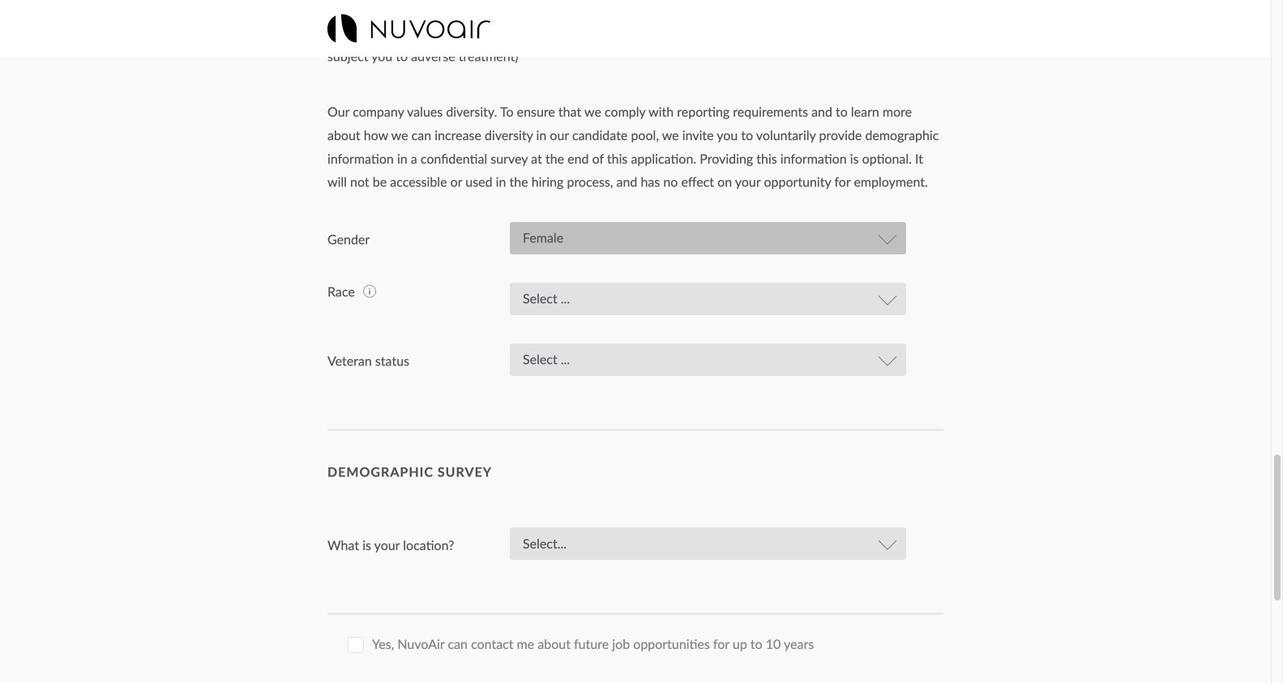Task type: locate. For each thing, give the bounding box(es) containing it.
nuvoair logo image
[[328, 14, 490, 43]]

None checkbox
[[348, 637, 364, 654]]

click to see details about each option. image
[[363, 285, 376, 298]]



Task type: vqa. For each thing, say whether or not it's contained in the screenshot.
paperclip Image
no



